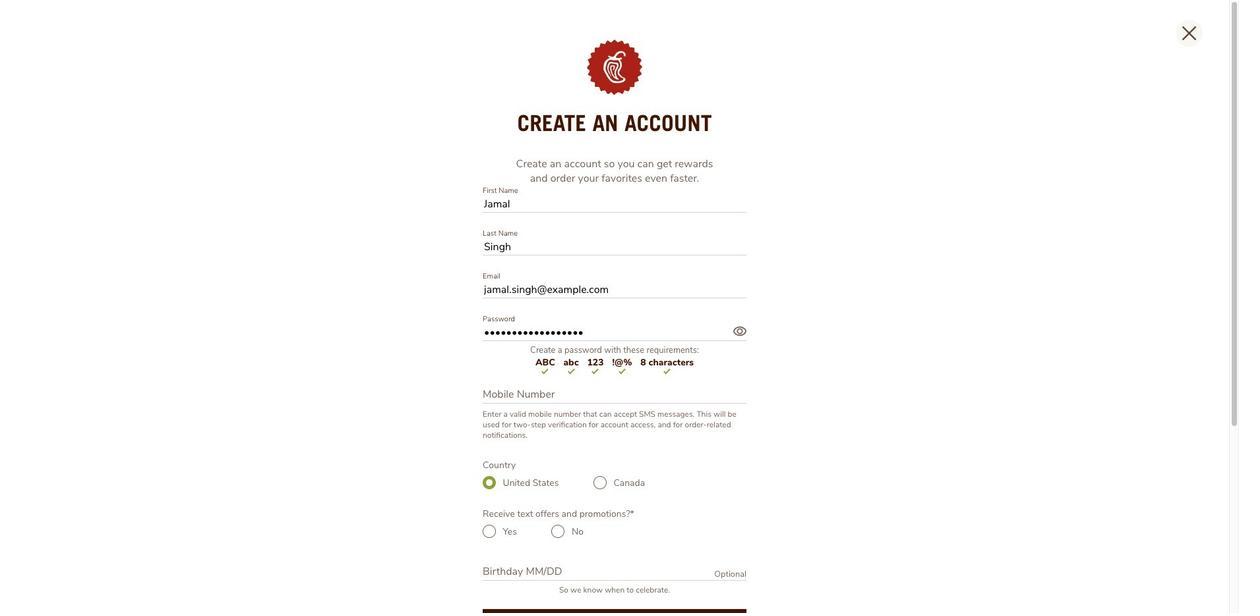 Task type: vqa. For each thing, say whether or not it's contained in the screenshot.
Modal image
yes



Task type: describe. For each thing, give the bounding box(es) containing it.
password not visible image
[[733, 325, 746, 338]]

Enter mobile number. telephone field
[[483, 388, 746, 404]]

no image
[[552, 526, 565, 539]]

yes image
[[483, 526, 496, 539]]

burrito bowl image
[[510, 465, 708, 578]]

add to bag image
[[1198, 46, 1230, 78]]

Canada radio
[[593, 477, 607, 490]]

No radio
[[552, 526, 565, 539]]



Task type: locate. For each thing, give the bounding box(es) containing it.
Enter password password field
[[483, 325, 746, 342]]

Enter birthday in MM/DD format so we know when to celebrate. telephone field
[[483, 565, 746, 582]]

Enter first name text field
[[483, 197, 746, 213]]

Enter last name text field
[[483, 240, 746, 256]]

canada image
[[593, 477, 607, 490]]

United states radio
[[483, 477, 496, 490]]

Yes radio
[[483, 526, 496, 539]]

option group
[[483, 477, 746, 490]]

definition
[[516, 157, 714, 186], [483, 410, 746, 441], [483, 460, 746, 472], [483, 509, 746, 521], [714, 569, 746, 581], [483, 586, 746, 596]]

modal image
[[587, 40, 642, 95]]

Enter email email field
[[483, 282, 746, 299]]

heading
[[483, 112, 746, 134]]

main content
[[0, 0, 1239, 614]]



